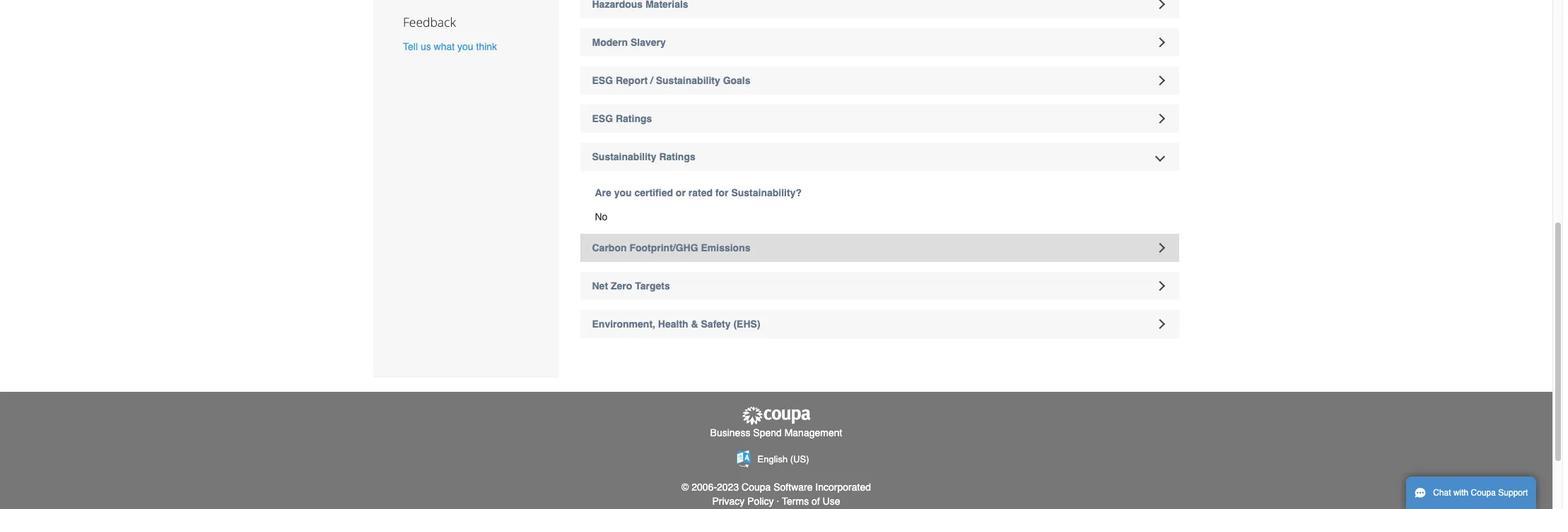 Task type: vqa. For each thing, say whether or not it's contained in the screenshot.
Photograph
no



Task type: describe. For each thing, give the bounding box(es) containing it.
are
[[595, 187, 612, 199]]

net zero targets button
[[580, 272, 1179, 301]]

sustainability ratings heading
[[580, 143, 1179, 171]]

chat
[[1434, 489, 1451, 499]]

carbon
[[592, 243, 627, 254]]

terms of use link
[[782, 496, 840, 508]]

© 2006-2023 coupa software incorporated
[[682, 482, 871, 494]]

report
[[616, 75, 648, 86]]

modern slavery button
[[580, 28, 1179, 57]]

2023
[[717, 482, 739, 494]]

think
[[476, 41, 497, 53]]

incorporated
[[816, 482, 871, 494]]

esg report / sustainability goals button
[[580, 66, 1179, 95]]

are you certified or rated for sustainability?
[[595, 187, 802, 199]]

policy
[[748, 496, 774, 508]]

sustainability inside esg report / sustainability goals dropdown button
[[656, 75, 720, 86]]

you inside button
[[458, 41, 473, 53]]

1 vertical spatial you
[[614, 187, 632, 199]]

esg for esg ratings
[[592, 113, 613, 124]]

footprint/ghg
[[630, 243, 698, 254]]

&
[[691, 319, 698, 330]]

(ehs)
[[734, 319, 761, 330]]

or
[[676, 187, 686, 199]]

no
[[595, 211, 608, 223]]

sustainability ratings
[[592, 151, 696, 163]]

tell us what you think button
[[403, 40, 497, 54]]

esg ratings heading
[[580, 105, 1179, 133]]

support
[[1499, 489, 1528, 499]]

emissions
[[701, 243, 751, 254]]

of
[[812, 496, 820, 508]]

use
[[823, 496, 840, 508]]

goals
[[723, 75, 751, 86]]

privacy policy
[[712, 496, 774, 508]]

sustainability ratings button
[[580, 143, 1179, 171]]

software
[[774, 482, 813, 494]]

environment,
[[592, 319, 655, 330]]

modern
[[592, 37, 628, 48]]

business spend management
[[710, 428, 842, 439]]

tell
[[403, 41, 418, 53]]



Task type: locate. For each thing, give the bounding box(es) containing it.
0 horizontal spatial ratings
[[616, 113, 652, 124]]

esg report / sustainability goals
[[592, 75, 751, 86]]

heading
[[580, 0, 1179, 18]]

2006-
[[692, 482, 717, 494]]

you
[[458, 41, 473, 53], [614, 187, 632, 199]]

ratings for sustainability ratings
[[659, 151, 696, 163]]

1 vertical spatial ratings
[[659, 151, 696, 163]]

net
[[592, 281, 608, 292]]

sustainability inside 'sustainability ratings' dropdown button
[[592, 151, 657, 163]]

0 vertical spatial ratings
[[616, 113, 652, 124]]

targets
[[635, 281, 670, 292]]

business
[[710, 428, 751, 439]]

ratings for esg ratings
[[616, 113, 652, 124]]

sustainability down esg ratings
[[592, 151, 657, 163]]

rated
[[689, 187, 713, 199]]

ratings inside dropdown button
[[659, 151, 696, 163]]

1 horizontal spatial you
[[614, 187, 632, 199]]

1 vertical spatial esg
[[592, 113, 613, 124]]

zero
[[611, 281, 632, 292]]

1 horizontal spatial coupa
[[1471, 489, 1496, 499]]

environment, health & safety (ehs) button
[[580, 310, 1179, 339]]

you right are
[[614, 187, 632, 199]]

modern slavery
[[592, 37, 666, 48]]

1 esg from the top
[[592, 75, 613, 86]]

/
[[651, 75, 653, 86]]

coupa supplier portal image
[[741, 407, 812, 427]]

chat with coupa support
[[1434, 489, 1528, 499]]

coupa up policy on the left
[[742, 482, 771, 494]]

spend
[[753, 428, 782, 439]]

chat with coupa support button
[[1406, 477, 1537, 510]]

english
[[758, 455, 788, 466]]

esg left 'report'
[[592, 75, 613, 86]]

coupa inside chat with coupa support button
[[1471, 489, 1496, 499]]

1 vertical spatial sustainability
[[592, 151, 657, 163]]

sustainability right the / at the top left of page
[[656, 75, 720, 86]]

feedback
[[403, 14, 456, 31]]

english (us)
[[758, 455, 809, 466]]

ratings down 'report'
[[616, 113, 652, 124]]

esg
[[592, 75, 613, 86], [592, 113, 613, 124]]

(us)
[[790, 455, 809, 466]]

sustainability?
[[731, 187, 802, 199]]

0 vertical spatial you
[[458, 41, 473, 53]]

2 esg from the top
[[592, 113, 613, 124]]

0 horizontal spatial you
[[458, 41, 473, 53]]

you right what
[[458, 41, 473, 53]]

esg ratings button
[[580, 105, 1179, 133]]

health
[[658, 319, 688, 330]]

carbon footprint/ghg emissions button
[[580, 234, 1179, 262]]

net zero targets heading
[[580, 272, 1179, 301]]

us
[[421, 41, 431, 53]]

0 vertical spatial esg
[[592, 75, 613, 86]]

esg ratings
[[592, 113, 652, 124]]

0 vertical spatial sustainability
[[656, 75, 720, 86]]

©
[[682, 482, 689, 494]]

1 horizontal spatial ratings
[[659, 151, 696, 163]]

tell us what you think
[[403, 41, 497, 53]]

esg up sustainability ratings
[[592, 113, 613, 124]]

carbon footprint/ghg emissions
[[592, 243, 751, 254]]

coupa
[[742, 482, 771, 494], [1471, 489, 1496, 499]]

environment, health & safety (ehs)
[[592, 319, 761, 330]]

carbon footprint/ghg emissions heading
[[580, 234, 1179, 262]]

ratings up "or"
[[659, 151, 696, 163]]

terms of use
[[782, 496, 840, 508]]

sustainability
[[656, 75, 720, 86], [592, 151, 657, 163]]

coupa right with
[[1471, 489, 1496, 499]]

esg for esg report / sustainability goals
[[592, 75, 613, 86]]

with
[[1454, 489, 1469, 499]]

environment, health & safety (ehs) heading
[[580, 310, 1179, 339]]

terms
[[782, 496, 809, 508]]

slavery
[[631, 37, 666, 48]]

privacy
[[712, 496, 745, 508]]

esg report / sustainability goals heading
[[580, 66, 1179, 95]]

certified
[[635, 187, 673, 199]]

esg inside heading
[[592, 113, 613, 124]]

0 horizontal spatial coupa
[[742, 482, 771, 494]]

ratings inside dropdown button
[[616, 113, 652, 124]]

modern slavery heading
[[580, 28, 1179, 57]]

what
[[434, 41, 455, 53]]

management
[[785, 428, 842, 439]]

privacy policy link
[[712, 496, 774, 508]]

esg inside "heading"
[[592, 75, 613, 86]]

net zero targets
[[592, 281, 670, 292]]

for
[[716, 187, 729, 199]]

ratings
[[616, 113, 652, 124], [659, 151, 696, 163]]

safety
[[701, 319, 731, 330]]



